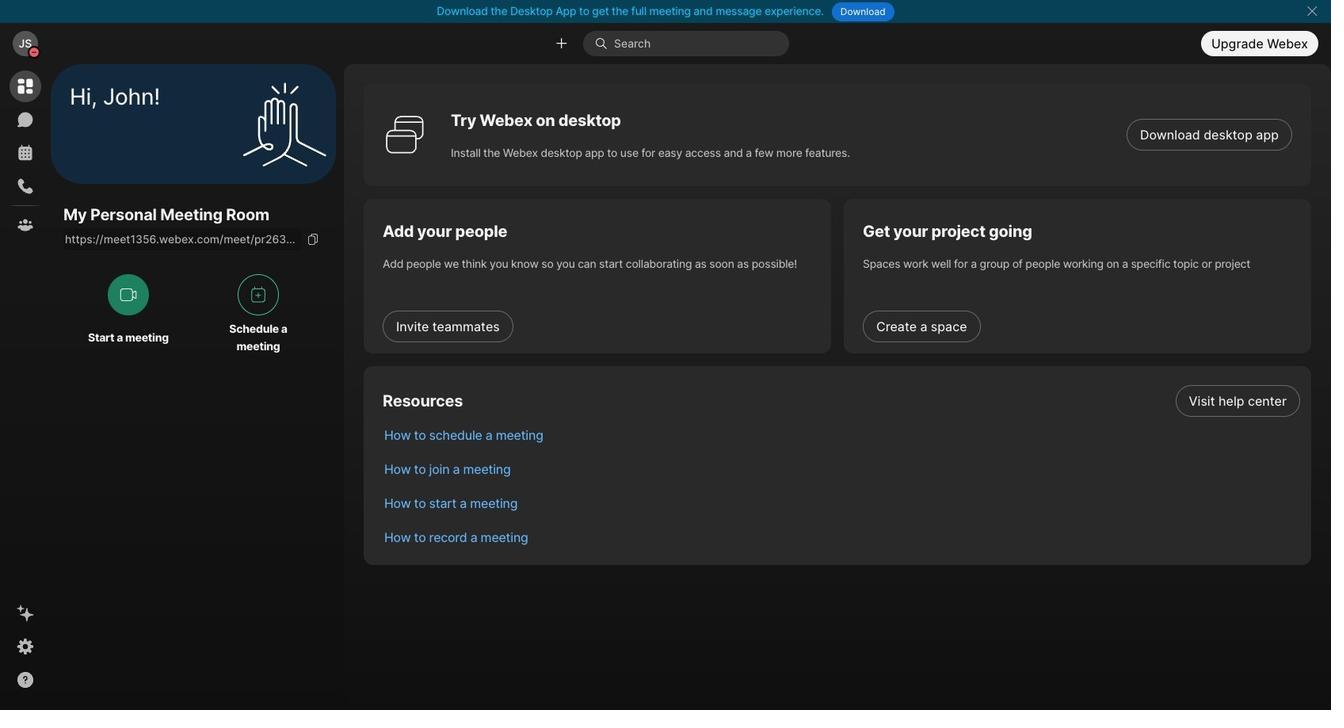 Task type: vqa. For each thing, say whether or not it's contained in the screenshot.
Navigation
yes



Task type: describe. For each thing, give the bounding box(es) containing it.
3 list item from the top
[[372, 452, 1312, 486]]

4 list item from the top
[[372, 486, 1312, 520]]

2 list item from the top
[[372, 418, 1312, 452]]

1 list item from the top
[[372, 384, 1312, 418]]



Task type: locate. For each thing, give the bounding box(es) containing it.
list item
[[372, 384, 1312, 418], [372, 418, 1312, 452], [372, 452, 1312, 486], [372, 486, 1312, 520], [372, 520, 1312, 554]]

5 list item from the top
[[372, 520, 1312, 554]]

two hands high fiving image
[[237, 76, 332, 172]]

webex tab list
[[10, 71, 41, 241]]

None text field
[[63, 228, 301, 251]]

navigation
[[0, 64, 51, 710]]

cancel_16 image
[[1306, 5, 1319, 17]]



